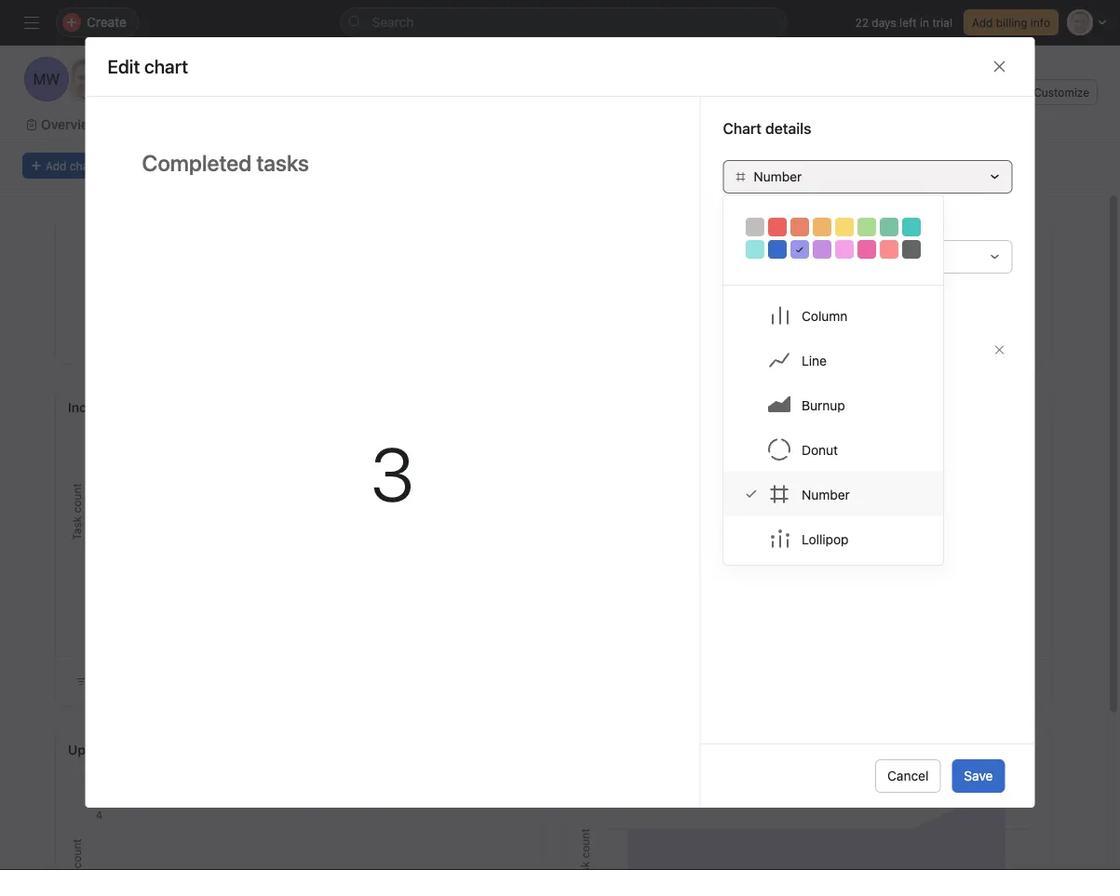 Task type: describe. For each thing, give the bounding box(es) containing it.
donut
[[802, 442, 838, 457]]

save
[[964, 769, 993, 784]]

total
[[576, 400, 607, 415]]

completion for status
[[751, 344, 811, 357]]

22
[[855, 16, 869, 29]]

tasks for by assignee
[[134, 743, 167, 758]]

no filters
[[916, 332, 968, 345]]

messages link
[[658, 115, 735, 135]]

messages
[[673, 117, 735, 132]]

0 vertical spatial filters
[[723, 304, 766, 322]]

search button
[[340, 7, 787, 37]]

1 filter button
[[650, 330, 710, 348]]

overdue tasks
[[622, 233, 739, 255]]

upcoming
[[68, 743, 131, 758]]

line
[[802, 353, 827, 368]]

22 days left in trial
[[855, 16, 953, 29]]

14
[[912, 267, 957, 319]]

1 filter
[[670, 332, 706, 345]]

lollipop
[[802, 531, 849, 547]]

incomplete tasks by section
[[68, 400, 240, 415]]

left
[[900, 16, 917, 29]]

add billing info
[[972, 16, 1050, 29]]

a button to remove the filter image
[[994, 345, 1005, 356]]

by assignee
[[171, 743, 244, 758]]

donut link
[[724, 427, 943, 472]]

value
[[723, 218, 757, 234]]

over time
[[680, 743, 738, 758]]

3 button
[[371, 430, 414, 518]]

0 vertical spatial completed
[[743, 408, 809, 424]]

save button
[[952, 760, 1005, 793]]

billing
[[996, 16, 1028, 29]]

number link
[[724, 472, 943, 517]]

add billing info button
[[964, 9, 1059, 35]]

by
[[646, 400, 661, 415]]

total tasks
[[891, 233, 978, 255]]

lollipop link
[[724, 517, 943, 561]]

number button
[[723, 160, 1013, 194]]

task completion over time
[[576, 743, 738, 758]]

add chart button
[[22, 153, 105, 179]]

chart details
[[723, 120, 811, 137]]

line link
[[724, 338, 943, 383]]

burnup link
[[724, 383, 943, 427]]

14 button
[[912, 267, 957, 319]]

no
[[916, 332, 931, 345]]

1 horizontal spatial mw
[[883, 86, 904, 99]]

chart
[[70, 159, 97, 172]]

search
[[372, 14, 414, 30]]



Task type: locate. For each thing, give the bounding box(es) containing it.
task for task completion over time
[[576, 743, 605, 758]]

0 horizontal spatial incomplete
[[68, 400, 137, 415]]

filters up task completion status on the top of the page
[[723, 304, 766, 322]]

add chart
[[46, 159, 97, 172]]

1 vertical spatial add
[[46, 159, 67, 172]]

column
[[802, 308, 848, 323]]

tasks
[[140, 400, 173, 415], [610, 400, 643, 415], [134, 743, 167, 758]]

trial
[[932, 16, 953, 29]]

None text field
[[123, 62, 327, 96]]

upcoming tasks by assignee
[[68, 743, 244, 758]]

0 vertical spatial task
[[723, 344, 748, 357]]

number down chart details
[[754, 169, 802, 184]]

share button
[[933, 79, 995, 105]]

0 horizontal spatial mw
[[33, 70, 60, 88]]

completion
[[751, 344, 811, 357], [608, 743, 677, 758]]

search list box
[[340, 7, 787, 37]]

completion for over time
[[608, 743, 677, 758]]

0 horizontal spatial completion
[[608, 743, 677, 758]]

overview
[[41, 117, 99, 132]]

completion left status at the top
[[751, 344, 811, 357]]

0 vertical spatial number
[[754, 169, 802, 184]]

1 vertical spatial number
[[802, 487, 850, 502]]

in
[[920, 16, 929, 29]]

tasks for by
[[610, 400, 643, 415]]

mw up overview link
[[33, 70, 60, 88]]

completed
[[743, 408, 809, 424], [903, 516, 960, 529]]

Incomplete radio
[[723, 374, 735, 386]]

1 vertical spatial incomplete
[[903, 544, 961, 557]]

1 horizontal spatial completion
[[751, 344, 811, 357]]

mw
[[33, 70, 60, 88], [883, 86, 904, 99]]

Completed tasks text field
[[130, 142, 655, 184]]

1 vertical spatial task
[[576, 743, 605, 758]]

0 vertical spatial incomplete
[[68, 400, 137, 415]]

0 horizontal spatial completed
[[743, 408, 809, 424]]

0 horizontal spatial task
[[576, 743, 605, 758]]

incomplete for incomplete
[[903, 544, 961, 557]]

filters inside button
[[934, 332, 968, 345]]

1 vertical spatial completion
[[608, 743, 677, 758]]

info
[[1031, 16, 1050, 29]]

by section
[[176, 400, 240, 415]]

status
[[814, 344, 848, 357]]

1
[[670, 332, 675, 345]]

incomplete
[[68, 400, 137, 415], [903, 544, 961, 557]]

task completion status
[[723, 344, 848, 357]]

1 horizontal spatial add
[[972, 16, 993, 29]]

share
[[956, 86, 986, 99]]

no filters button
[[896, 330, 972, 348]]

tasks left by section
[[140, 400, 173, 415]]

1 vertical spatial completed
[[903, 516, 960, 529]]

tasks right upcoming
[[134, 743, 167, 758]]

1 horizontal spatial tt
[[905, 86, 919, 99]]

completion status
[[665, 400, 775, 415]]

tasks for by section
[[140, 400, 173, 415]]

filters
[[723, 304, 766, 322], [934, 332, 968, 345]]

0 horizontal spatial filters
[[723, 304, 766, 322]]

Completed radio
[[723, 410, 735, 422]]

1 horizontal spatial incomplete
[[903, 544, 961, 557]]

task
[[723, 344, 748, 357], [576, 743, 605, 758]]

1 horizontal spatial filters
[[934, 332, 968, 345]]

add
[[972, 16, 993, 29], [46, 159, 67, 172]]

days
[[872, 16, 896, 29]]

number up lollipop
[[802, 487, 850, 502]]

tasks left by
[[610, 400, 643, 415]]

add for add billing info
[[972, 16, 993, 29]]

edit chart
[[108, 55, 188, 77]]

1 horizontal spatial task
[[723, 344, 748, 357]]

tt
[[78, 70, 97, 88], [905, 86, 919, 99]]

number inside dropdown button
[[754, 169, 802, 184]]

add left chart
[[46, 159, 67, 172]]

column link
[[724, 293, 943, 338]]

3
[[371, 430, 414, 518]]

0 vertical spatial add
[[972, 16, 993, 29]]

overview link
[[26, 115, 99, 135]]

tt left share button
[[905, 86, 919, 99]]

cancel button
[[875, 760, 941, 793]]

number
[[754, 169, 802, 184], [802, 487, 850, 502]]

0 vertical spatial completion
[[751, 344, 811, 357]]

add for add chart
[[46, 159, 67, 172]]

task for task completion status
[[723, 344, 748, 357]]

close image
[[992, 59, 1007, 74]]

burnup
[[802, 397, 845, 413]]

mw left share button
[[883, 86, 904, 99]]

add left "billing"
[[972, 16, 993, 29]]

filter
[[678, 332, 706, 345]]

1 horizontal spatial completed
[[903, 516, 960, 529]]

add inside button
[[46, 159, 67, 172]]

add inside button
[[972, 16, 993, 29]]

total tasks by completion status
[[576, 400, 775, 415]]

tt up overview
[[78, 70, 97, 88]]

completion left over time
[[608, 743, 677, 758]]

1 vertical spatial filters
[[934, 332, 968, 345]]

cancel
[[887, 769, 929, 784]]

0 horizontal spatial add
[[46, 159, 67, 172]]

0 horizontal spatial tt
[[78, 70, 97, 88]]

filters right no
[[934, 332, 968, 345]]

incomplete for incomplete tasks by section
[[68, 400, 137, 415]]



Task type: vqa. For each thing, say whether or not it's contained in the screenshot.
1 Filter on the top right of page
yes



